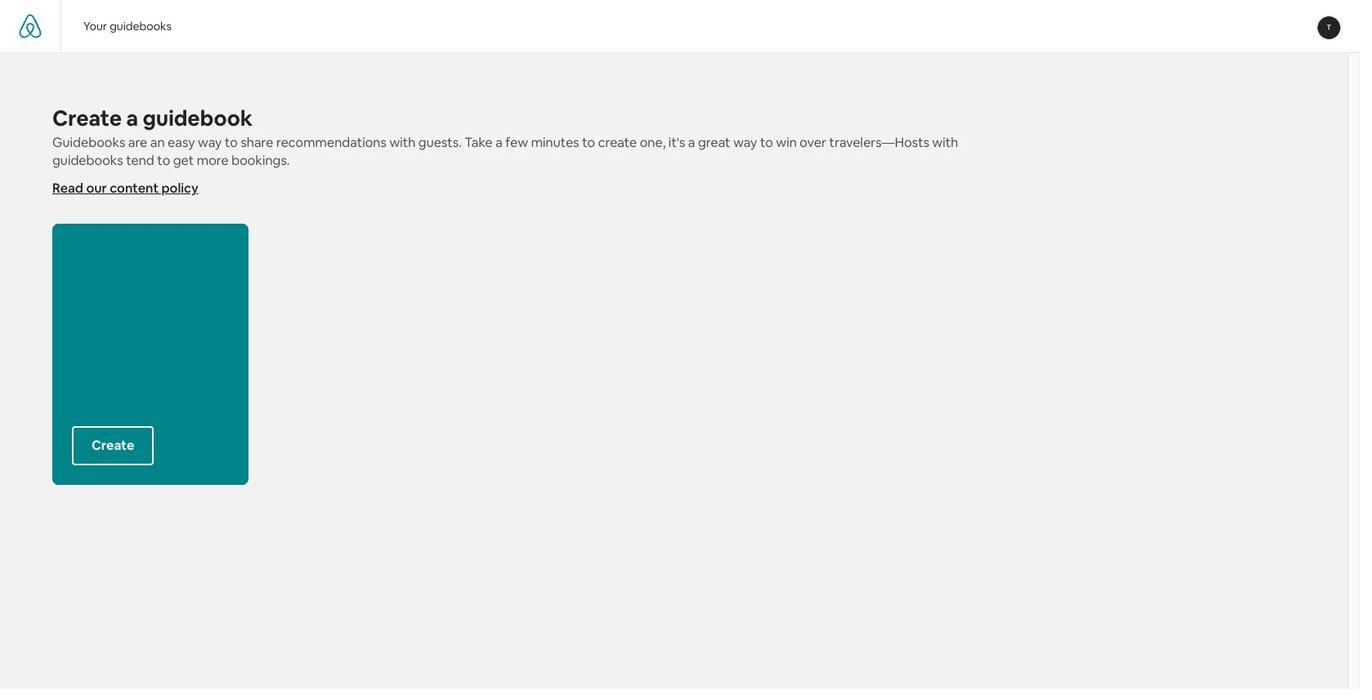 Task type: vqa. For each thing, say whether or not it's contained in the screenshot.
over
yes



Task type: describe. For each thing, give the bounding box(es) containing it.
guidebook
[[143, 105, 253, 132]]

create for create
[[92, 437, 134, 454]]

few
[[505, 134, 528, 151]]

guidebooks
[[52, 134, 125, 151]]

2 way from the left
[[733, 134, 757, 151]]

take
[[465, 134, 493, 151]]

1 horizontal spatial a
[[496, 134, 503, 151]]

policy
[[161, 180, 198, 197]]

create for create a guidebook guidebooks are an easy way to share recommendations with guests. take a few minutes to create one, it's a great way to win over travelers—hosts with guidebooks tend to get more bookings.
[[52, 105, 122, 132]]

our
[[86, 180, 107, 197]]

to left win
[[760, 134, 773, 151]]

tend
[[126, 152, 154, 169]]

bookings.
[[231, 152, 290, 169]]

recommendations
[[276, 134, 387, 151]]

0 horizontal spatial a
[[126, 105, 138, 132]]

are
[[128, 134, 147, 151]]

read
[[52, 180, 83, 197]]

great
[[698, 134, 730, 151]]

over
[[800, 134, 827, 151]]

travelers—hosts
[[829, 134, 929, 151]]

guidebooks inside create a guidebook guidebooks are an easy way to share recommendations with guests. take a few minutes to create one, it's a great way to win over travelers—hosts with guidebooks tend to get more bookings.
[[52, 152, 123, 169]]

0 vertical spatial guidebooks
[[110, 19, 172, 34]]

to left create
[[582, 134, 595, 151]]

your guidebooks link
[[83, 19, 172, 34]]

more
[[197, 152, 229, 169]]

your guidebooks
[[83, 19, 172, 34]]

get
[[173, 152, 194, 169]]



Task type: locate. For each thing, give the bounding box(es) containing it.
1 horizontal spatial way
[[733, 134, 757, 151]]

create button
[[52, 224, 249, 486], [72, 427, 154, 466]]

to left share
[[225, 134, 238, 151]]

a left few
[[496, 134, 503, 151]]

1 vertical spatial create
[[92, 437, 134, 454]]

1 with from the left
[[389, 134, 416, 151]]

guidebooks
[[110, 19, 172, 34], [52, 152, 123, 169]]

guidebooks right your
[[110, 19, 172, 34]]

way up more
[[198, 134, 222, 151]]

1 horizontal spatial with
[[932, 134, 958, 151]]

guests.
[[418, 134, 462, 151]]

with
[[389, 134, 416, 151], [932, 134, 958, 151]]

win
[[776, 134, 797, 151]]

to
[[225, 134, 238, 151], [582, 134, 595, 151], [760, 134, 773, 151], [157, 152, 170, 169]]

way right great
[[733, 134, 757, 151]]

create inside create a guidebook guidebooks are an easy way to share recommendations with guests. take a few minutes to create one, it's a great way to win over travelers—hosts with guidebooks tend to get more bookings.
[[52, 105, 122, 132]]

to down an
[[157, 152, 170, 169]]

0 horizontal spatial with
[[389, 134, 416, 151]]

with right travelers—hosts
[[932, 134, 958, 151]]

easy
[[168, 134, 195, 151]]

0 horizontal spatial way
[[198, 134, 222, 151]]

0 vertical spatial create
[[52, 105, 122, 132]]

way
[[198, 134, 222, 151], [733, 134, 757, 151]]

with left 'guests.'
[[389, 134, 416, 151]]

your
[[83, 19, 107, 34]]

a
[[126, 105, 138, 132], [496, 134, 503, 151], [688, 134, 695, 151]]

create
[[598, 134, 637, 151]]

2 with from the left
[[932, 134, 958, 151]]

read our content policy link
[[52, 180, 198, 197]]

minutes
[[531, 134, 579, 151]]

a right it's
[[688, 134, 695, 151]]

content
[[110, 180, 159, 197]]

it's
[[669, 134, 685, 151]]

create
[[52, 105, 122, 132], [92, 437, 134, 454]]

one,
[[640, 134, 666, 151]]

guidebooks down guidebooks
[[52, 152, 123, 169]]

read our content policy
[[52, 180, 198, 197]]

2 horizontal spatial a
[[688, 134, 695, 151]]

1 vertical spatial guidebooks
[[52, 152, 123, 169]]

a up the are
[[126, 105, 138, 132]]

an
[[150, 134, 165, 151]]

share
[[241, 134, 273, 151]]

1 way from the left
[[198, 134, 222, 151]]

create a guidebook guidebooks are an easy way to share recommendations with guests. take a few minutes to create one, it's a great way to win over travelers—hosts with guidebooks tend to get more bookings.
[[52, 105, 958, 169]]

profile image
[[1318, 16, 1341, 39]]



